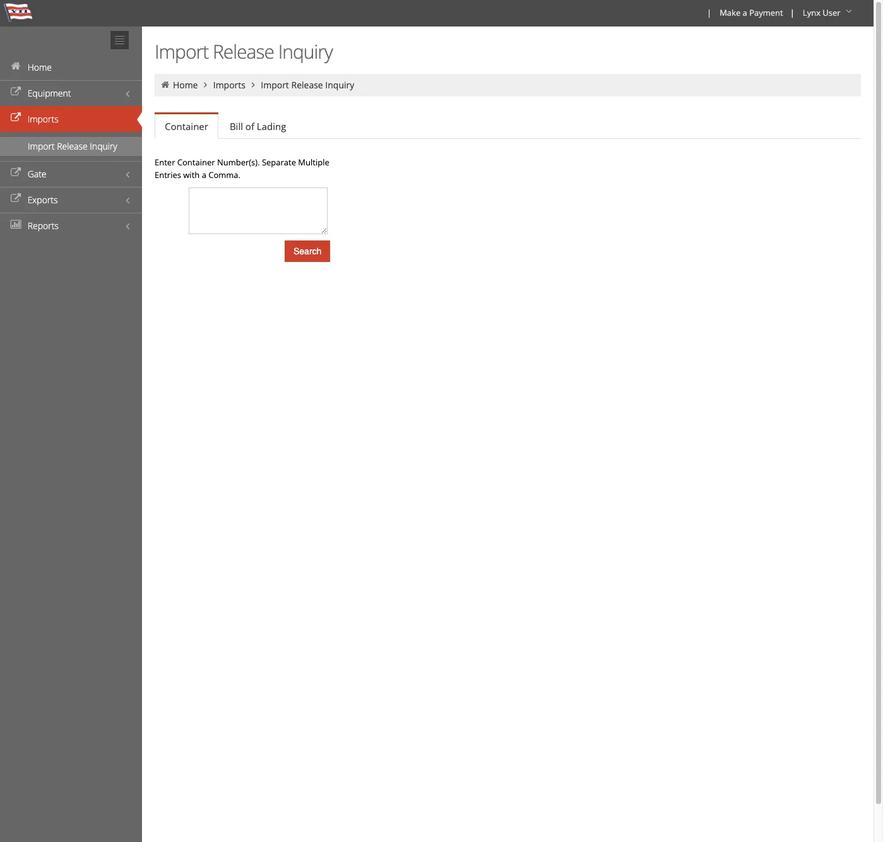 Task type: describe. For each thing, give the bounding box(es) containing it.
2 vertical spatial release
[[57, 140, 88, 152]]

1 horizontal spatial imports link
[[213, 79, 246, 91]]

inquiry for the right "import release inquiry" link
[[326, 79, 355, 91]]

enter container number(s).  separate multiple entries with a comma.
[[155, 157, 330, 181]]

external link image
[[9, 195, 22, 203]]

2 | from the left
[[791, 7, 795, 18]]

a inside the make a payment link
[[743, 7, 748, 18]]

external link image for imports
[[9, 114, 22, 123]]

0 vertical spatial import release inquiry
[[155, 39, 333, 64]]

0 horizontal spatial imports link
[[0, 106, 142, 132]]

lynx
[[804, 7, 821, 18]]

bar chart image
[[9, 220, 22, 229]]

number(s).
[[217, 157, 260, 168]]

1 vertical spatial import
[[261, 79, 289, 91]]

gate
[[28, 168, 46, 180]]

lading
[[257, 120, 286, 133]]

0 horizontal spatial import
[[28, 140, 55, 152]]

make a payment
[[720, 7, 784, 18]]

1 vertical spatial release
[[292, 79, 323, 91]]

0 vertical spatial release
[[213, 39, 274, 64]]

search button
[[285, 241, 331, 262]]

exports link
[[0, 187, 142, 213]]

1 horizontal spatial home link
[[173, 79, 198, 91]]

equipment
[[28, 87, 71, 99]]

reports
[[28, 220, 59, 232]]

1 horizontal spatial import release inquiry link
[[261, 79, 355, 91]]

of
[[246, 120, 255, 133]]

external link image for gate
[[9, 169, 22, 178]]

a inside enter container number(s).  separate multiple entries with a comma.
[[202, 169, 206, 181]]

0 vertical spatial imports
[[213, 79, 246, 91]]

with
[[183, 169, 200, 181]]

lynx user link
[[798, 0, 860, 27]]

search
[[294, 246, 322, 256]]

equipment link
[[0, 80, 142, 106]]

gate link
[[0, 161, 142, 187]]

user
[[823, 7, 841, 18]]

external link image for equipment
[[9, 88, 22, 97]]



Task type: vqa. For each thing, say whether or not it's contained in the screenshot.
ONE has moved their fee payments to eModal www.emodal.com
no



Task type: locate. For each thing, give the bounding box(es) containing it.
reports link
[[0, 213, 142, 239]]

angle right image up of
[[248, 80, 259, 89]]

1 vertical spatial home image
[[160, 80, 171, 89]]

0 horizontal spatial a
[[202, 169, 206, 181]]

0 horizontal spatial home
[[28, 61, 52, 73]]

1 angle right image from the left
[[200, 80, 211, 89]]

1 vertical spatial imports
[[28, 113, 59, 125]]

import release inquiry for the right "import release inquiry" link
[[261, 79, 355, 91]]

1 vertical spatial container
[[177, 157, 215, 168]]

2 angle right image from the left
[[248, 80, 259, 89]]

2 vertical spatial inquiry
[[90, 140, 117, 152]]

angle down image
[[843, 7, 856, 16]]

angle right image up container link
[[200, 80, 211, 89]]

1 vertical spatial import release inquiry link
[[0, 137, 142, 156]]

2 vertical spatial import release inquiry
[[28, 140, 117, 152]]

1 horizontal spatial angle right image
[[248, 80, 259, 89]]

home image
[[9, 62, 22, 71], [160, 80, 171, 89]]

inquiry inside "import release inquiry" link
[[90, 140, 117, 152]]

3 external link image from the top
[[9, 169, 22, 178]]

inquiry
[[278, 39, 333, 64], [326, 79, 355, 91], [90, 140, 117, 152]]

bill of lading link
[[220, 114, 296, 139]]

0 horizontal spatial |
[[708, 7, 712, 18]]

import release inquiry for "import release inquiry" link to the left
[[28, 140, 117, 152]]

0 vertical spatial home
[[28, 61, 52, 73]]

imports up bill
[[213, 79, 246, 91]]

home link
[[0, 54, 142, 80], [173, 79, 198, 91]]

imports
[[213, 79, 246, 91], [28, 113, 59, 125]]

container up enter
[[165, 120, 208, 133]]

payment
[[750, 7, 784, 18]]

home up equipment
[[28, 61, 52, 73]]

external link image inside the equipment link
[[9, 88, 22, 97]]

0 vertical spatial container
[[165, 120, 208, 133]]

home image up the equipment link
[[9, 62, 22, 71]]

entries
[[155, 169, 181, 181]]

0 horizontal spatial angle right image
[[200, 80, 211, 89]]

| left make on the top
[[708, 7, 712, 18]]

a
[[743, 7, 748, 18], [202, 169, 206, 181]]

2 vertical spatial external link image
[[9, 169, 22, 178]]

0 horizontal spatial home image
[[9, 62, 22, 71]]

home link up container link
[[173, 79, 198, 91]]

0 vertical spatial a
[[743, 7, 748, 18]]

home image inside home link
[[9, 62, 22, 71]]

imports link down equipment
[[0, 106, 142, 132]]

1 horizontal spatial release
[[213, 39, 274, 64]]

enter
[[155, 157, 175, 168]]

1 horizontal spatial |
[[791, 7, 795, 18]]

import release inquiry link
[[261, 79, 355, 91], [0, 137, 142, 156]]

inquiry for "import release inquiry" link to the left
[[90, 140, 117, 152]]

home up container link
[[173, 79, 198, 91]]

external link image left equipment
[[9, 88, 22, 97]]

external link image down the equipment link
[[9, 114, 22, 123]]

0 vertical spatial import
[[155, 39, 209, 64]]

|
[[708, 7, 712, 18], [791, 7, 795, 18]]

1 vertical spatial home
[[173, 79, 198, 91]]

imports down equipment
[[28, 113, 59, 125]]

home
[[28, 61, 52, 73], [173, 79, 198, 91]]

1 | from the left
[[708, 7, 712, 18]]

external link image left gate
[[9, 169, 22, 178]]

import release inquiry link up gate link
[[0, 137, 142, 156]]

2 vertical spatial import
[[28, 140, 55, 152]]

make
[[720, 7, 741, 18]]

1 horizontal spatial home image
[[160, 80, 171, 89]]

2 horizontal spatial import
[[261, 79, 289, 91]]

1 horizontal spatial imports
[[213, 79, 246, 91]]

home link up equipment
[[0, 54, 142, 80]]

container
[[165, 120, 208, 133], [177, 157, 215, 168]]

1 horizontal spatial import
[[155, 39, 209, 64]]

1 vertical spatial inquiry
[[326, 79, 355, 91]]

0 horizontal spatial imports
[[28, 113, 59, 125]]

exports
[[28, 194, 58, 206]]

import release inquiry link up 'lading'
[[261, 79, 355, 91]]

1 vertical spatial external link image
[[9, 114, 22, 123]]

imports link
[[213, 79, 246, 91], [0, 106, 142, 132]]

imports link up bill
[[213, 79, 246, 91]]

make a payment link
[[715, 0, 788, 27]]

bill
[[230, 120, 243, 133]]

1 vertical spatial a
[[202, 169, 206, 181]]

0 vertical spatial inquiry
[[278, 39, 333, 64]]

external link image inside gate link
[[9, 169, 22, 178]]

1 horizontal spatial a
[[743, 7, 748, 18]]

| left lynx
[[791, 7, 795, 18]]

0 horizontal spatial home link
[[0, 54, 142, 80]]

0 vertical spatial imports link
[[213, 79, 246, 91]]

2 external link image from the top
[[9, 114, 22, 123]]

container inside enter container number(s).  separate multiple entries with a comma.
[[177, 157, 215, 168]]

0 vertical spatial import release inquiry link
[[261, 79, 355, 91]]

1 vertical spatial import release inquiry
[[261, 79, 355, 91]]

container up "with"
[[177, 157, 215, 168]]

import release inquiry
[[155, 39, 333, 64], [261, 79, 355, 91], [28, 140, 117, 152]]

0 vertical spatial external link image
[[9, 88, 22, 97]]

1 vertical spatial imports link
[[0, 106, 142, 132]]

import
[[155, 39, 209, 64], [261, 79, 289, 91], [28, 140, 55, 152]]

0 horizontal spatial release
[[57, 140, 88, 152]]

1 horizontal spatial home
[[173, 79, 198, 91]]

separate
[[262, 157, 296, 168]]

0 vertical spatial home image
[[9, 62, 22, 71]]

release
[[213, 39, 274, 64], [292, 79, 323, 91], [57, 140, 88, 152]]

a right "with"
[[202, 169, 206, 181]]

1 external link image from the top
[[9, 88, 22, 97]]

0 horizontal spatial import release inquiry link
[[0, 137, 142, 156]]

bill of lading
[[230, 120, 286, 133]]

a right make on the top
[[743, 7, 748, 18]]

lynx user
[[804, 7, 841, 18]]

2 horizontal spatial release
[[292, 79, 323, 91]]

angle right image
[[200, 80, 211, 89], [248, 80, 259, 89]]

container link
[[155, 114, 219, 139]]

external link image
[[9, 88, 22, 97], [9, 114, 22, 123], [9, 169, 22, 178]]

comma.
[[209, 169, 241, 181]]

None text field
[[189, 188, 328, 234]]

multiple
[[298, 157, 330, 168]]

home image up container link
[[160, 80, 171, 89]]



